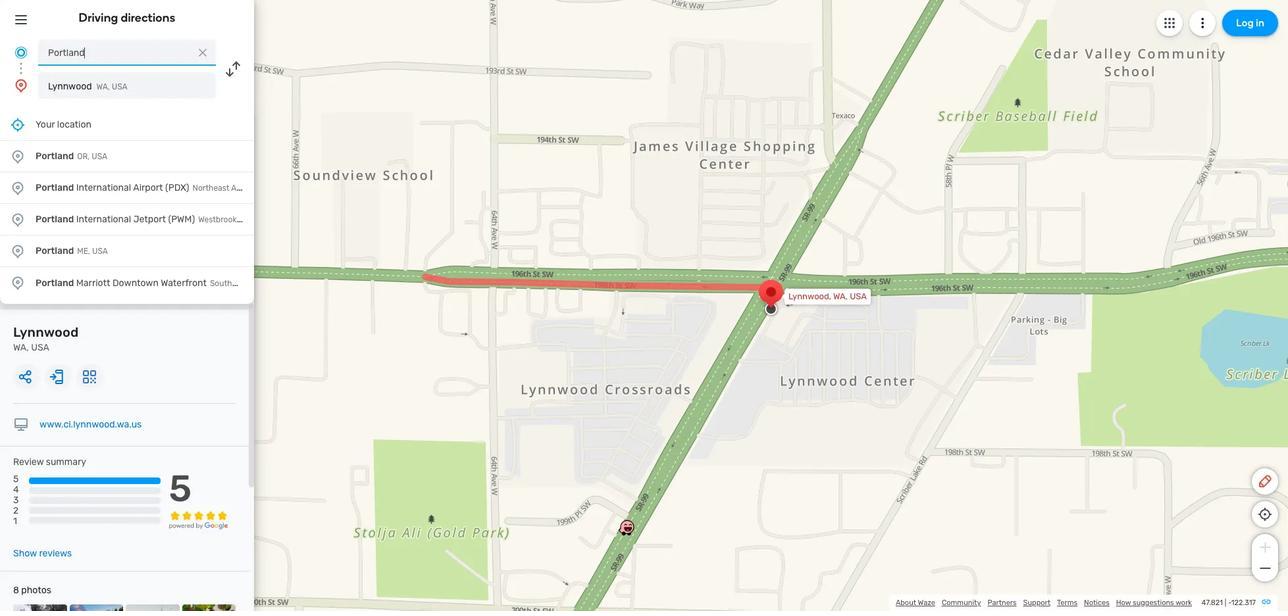 Task type: locate. For each thing, give the bounding box(es) containing it.
zoom in image
[[1257, 540, 1274, 556]]

partners link
[[988, 599, 1017, 608]]

photos
[[21, 585, 51, 597]]

location image
[[10, 243, 26, 259], [10, 275, 26, 291]]

www.ci.lynnwood.wa.us
[[40, 419, 142, 431]]

2 location image from the top
[[10, 275, 26, 291]]

image 2 of lynnwood, lynnwood image
[[69, 605, 123, 612]]

1 vertical spatial wa,
[[834, 292, 848, 302]]

0 vertical spatial wa,
[[96, 82, 110, 92]]

122.317
[[1232, 599, 1256, 608]]

0 vertical spatial usa
[[112, 82, 127, 92]]

summary
[[46, 457, 86, 468]]

how suggestions work link
[[1117, 599, 1193, 608]]

5 for 5
[[169, 468, 192, 511]]

0 vertical spatial lynnwood
[[48, 81, 92, 92]]

1 location image from the top
[[10, 243, 26, 259]]

2 horizontal spatial wa,
[[834, 292, 848, 302]]

5 for 5 4 3 2 1
[[13, 474, 19, 485]]

5 inside 5 4 3 2 1
[[13, 474, 19, 485]]

lynnwood
[[48, 81, 92, 92], [13, 325, 79, 340]]

show reviews
[[13, 549, 72, 560]]

0 horizontal spatial 5
[[13, 474, 19, 485]]

1 horizontal spatial wa,
[[96, 82, 110, 92]]

option
[[0, 141, 254, 173], [0, 173, 254, 204], [0, 204, 254, 236], [0, 236, 254, 267], [0, 267, 254, 299]]

community
[[942, 599, 981, 608]]

x image
[[196, 46, 209, 59]]

image 1 of lynnwood, lynnwood image
[[13, 605, 67, 612]]

5 option from the top
[[0, 267, 254, 299]]

location image
[[13, 78, 29, 94], [10, 148, 26, 164], [10, 180, 26, 196], [10, 212, 26, 228]]

2 vertical spatial usa
[[31, 342, 49, 354]]

lynnwood, wa, usa
[[789, 292, 867, 302]]

1
[[13, 517, 17, 528]]

2 vertical spatial wa,
[[13, 342, 29, 354]]

about
[[896, 599, 917, 608]]

computer image
[[13, 417, 29, 433]]

2 horizontal spatial usa
[[850, 292, 867, 302]]

1 vertical spatial location image
[[10, 275, 26, 291]]

about waze link
[[896, 599, 936, 608]]

waze
[[918, 599, 936, 608]]

1 horizontal spatial 5
[[169, 468, 192, 511]]

recenter image
[[10, 117, 26, 133]]

5
[[169, 468, 192, 511], [13, 474, 19, 485]]

list box
[[0, 109, 254, 304]]

partners
[[988, 599, 1017, 608]]

1 vertical spatial usa
[[850, 292, 867, 302]]

2 option from the top
[[0, 173, 254, 204]]

usa
[[112, 82, 127, 92], [850, 292, 867, 302], [31, 342, 49, 354]]

0 vertical spatial location image
[[10, 243, 26, 259]]

www.ci.lynnwood.wa.us link
[[40, 419, 142, 431]]

1 vertical spatial lynnwood
[[13, 325, 79, 340]]

wa,
[[96, 82, 110, 92], [834, 292, 848, 302], [13, 342, 29, 354]]

lynnwood wa, usa
[[48, 81, 127, 92], [13, 325, 79, 354]]

|
[[1225, 599, 1227, 608]]

notices link
[[1085, 599, 1110, 608]]

0 horizontal spatial wa,
[[13, 342, 29, 354]]



Task type: vqa. For each thing, say whether or not it's contained in the screenshot.
Summary
yes



Task type: describe. For each thing, give the bounding box(es) containing it.
how
[[1117, 599, 1132, 608]]

8 photos
[[13, 585, 51, 597]]

review summary
[[13, 457, 86, 468]]

current location image
[[13, 45, 29, 61]]

4 option from the top
[[0, 236, 254, 267]]

about waze community partners support terms notices how suggestions work
[[896, 599, 1193, 608]]

1 vertical spatial lynnwood wa, usa
[[13, 325, 79, 354]]

terms link
[[1058, 599, 1078, 608]]

3 option from the top
[[0, 204, 254, 236]]

47.821 | -122.317
[[1202, 599, 1256, 608]]

2
[[13, 506, 19, 517]]

lynnwood,
[[789, 292, 832, 302]]

47.821
[[1202, 599, 1223, 608]]

-
[[1229, 599, 1232, 608]]

5 4 3 2 1
[[13, 474, 19, 528]]

link image
[[1262, 597, 1272, 608]]

review
[[13, 457, 44, 468]]

1 option from the top
[[0, 141, 254, 173]]

directions
[[121, 11, 175, 25]]

show
[[13, 549, 37, 560]]

support link
[[1024, 599, 1051, 608]]

work
[[1176, 599, 1193, 608]]

pencil image
[[1258, 474, 1274, 490]]

3
[[13, 495, 19, 507]]

driving
[[79, 11, 118, 25]]

support
[[1024, 599, 1051, 608]]

0 horizontal spatial usa
[[31, 342, 49, 354]]

terms
[[1058, 599, 1078, 608]]

suggestions
[[1133, 599, 1175, 608]]

community link
[[942, 599, 981, 608]]

0 vertical spatial lynnwood wa, usa
[[48, 81, 127, 92]]

image 3 of lynnwood, lynnwood image
[[126, 605, 179, 612]]

zoom out image
[[1257, 561, 1274, 577]]

Choose starting point text field
[[38, 40, 216, 66]]

reviews
[[39, 549, 72, 560]]

8
[[13, 585, 19, 597]]

image 4 of lynnwood, lynnwood image
[[182, 605, 236, 612]]

driving directions
[[79, 11, 175, 25]]

notices
[[1085, 599, 1110, 608]]

1 horizontal spatial usa
[[112, 82, 127, 92]]

4
[[13, 485, 19, 496]]



